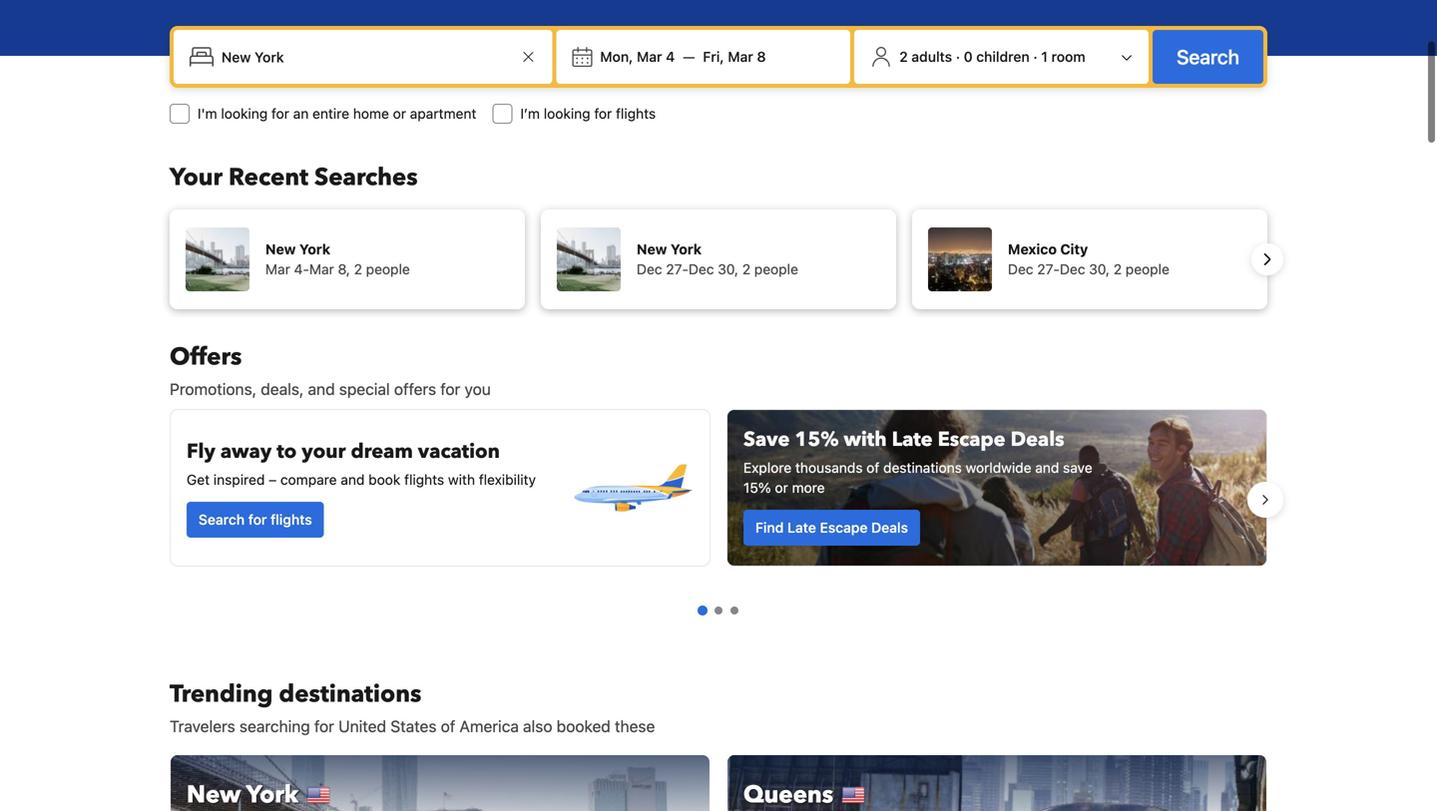 Task type: vqa. For each thing, say whether or not it's contained in the screenshot.
the people to the middle
yes



Task type: locate. For each thing, give the bounding box(es) containing it.
· left 1
[[1034, 48, 1038, 65]]

room
[[1052, 48, 1086, 65]]

people for new york mar 4-mar 8, 2 people
[[366, 261, 410, 278]]

people for new york dec 27-dec 30, 2 people
[[755, 261, 799, 278]]

0 horizontal spatial 30,
[[718, 261, 739, 278]]

flights right the book
[[405, 472, 445, 488]]

0 horizontal spatial looking
[[221, 105, 268, 122]]

people inside new york dec 27-dec 30, 2 people
[[755, 261, 799, 278]]

and left the book
[[341, 472, 365, 488]]

4-
[[294, 261, 309, 278]]

15% up thousands
[[795, 426, 839, 454]]

0 horizontal spatial 15%
[[744, 480, 772, 496]]

1 new from the left
[[266, 241, 296, 258]]

1 horizontal spatial deals
[[1011, 426, 1065, 454]]

of inside save 15% with late escape deals explore thousands of destinations worldwide and save 15% or more
[[867, 460, 880, 476]]

offers
[[394, 380, 436, 399]]

mon, mar 4 button
[[593, 39, 683, 75]]

1 horizontal spatial destinations
[[884, 460, 962, 476]]

destinations
[[884, 460, 962, 476], [279, 679, 422, 711]]

with inside 'fly away to your dream vacation get inspired – compare and book flights with flexibility'
[[448, 472, 475, 488]]

2 horizontal spatial people
[[1126, 261, 1170, 278]]

0 vertical spatial region
[[154, 202, 1284, 318]]

0 vertical spatial of
[[867, 460, 880, 476]]

york
[[299, 241, 331, 258], [671, 241, 702, 258]]

and left save
[[1036, 460, 1060, 476]]

27- for mexico
[[1038, 261, 1060, 278]]

1 horizontal spatial york
[[671, 241, 702, 258]]

0 vertical spatial destinations
[[884, 460, 962, 476]]

2 horizontal spatial and
[[1036, 460, 1060, 476]]

1 york from the left
[[299, 241, 331, 258]]

destinations left worldwide
[[884, 460, 962, 476]]

region containing new york
[[154, 202, 1284, 318]]

offers
[[170, 341, 242, 374]]

30,
[[718, 261, 739, 278], [1090, 261, 1110, 278]]

1 horizontal spatial ·
[[1034, 48, 1038, 65]]

1 people from the left
[[366, 261, 410, 278]]

1 vertical spatial flights
[[405, 472, 445, 488]]

1 vertical spatial or
[[775, 480, 789, 496]]

new inside new york dec 27-dec 30, 2 people
[[637, 241, 667, 258]]

progress bar
[[698, 606, 739, 616]]

main content containing offers
[[154, 341, 1284, 812]]

· left the 0
[[956, 48, 961, 65]]

15%
[[795, 426, 839, 454], [744, 480, 772, 496]]

27-
[[666, 261, 689, 278], [1038, 261, 1060, 278]]

find late escape deals link
[[744, 510, 921, 546]]

i'm
[[521, 105, 540, 122]]

1 looking from the left
[[221, 105, 268, 122]]

0 vertical spatial escape
[[938, 426, 1006, 454]]

looking right i'm at the top left of the page
[[544, 105, 591, 122]]

save 15% with late escape deals explore thousands of destinations worldwide and save 15% or more
[[744, 426, 1093, 496]]

flights
[[616, 105, 656, 122], [405, 472, 445, 488], [271, 512, 312, 528]]

of right states
[[441, 717, 456, 736]]

york inside new york dec 27-dec 30, 2 people
[[671, 241, 702, 258]]

deals
[[1011, 426, 1065, 454], [872, 520, 909, 536]]

1 27- from the left
[[666, 261, 689, 278]]

deals,
[[261, 380, 304, 399]]

you
[[465, 380, 491, 399]]

0 horizontal spatial ·
[[956, 48, 961, 65]]

group of friends hiking in the mountains on a sunny day image
[[728, 410, 1267, 566]]

0 horizontal spatial escape
[[820, 520, 868, 536]]

1 horizontal spatial search
[[1177, 45, 1240, 68]]

your
[[302, 438, 346, 466]]

2
[[900, 48, 908, 65], [354, 261, 362, 278], [743, 261, 751, 278], [1114, 261, 1122, 278]]

york inside new york mar 4-mar 8, 2 people
[[299, 241, 331, 258]]

1 horizontal spatial of
[[867, 460, 880, 476]]

for left an on the left top of the page
[[272, 105, 289, 122]]

–
[[269, 472, 277, 488]]

1 horizontal spatial 27-
[[1038, 261, 1060, 278]]

destinations inside save 15% with late escape deals explore thousands of destinations worldwide and save 15% or more
[[884, 460, 962, 476]]

or down the explore on the bottom right of page
[[775, 480, 789, 496]]

3 dec from the left
[[1009, 261, 1034, 278]]

with inside save 15% with late escape deals explore thousands of destinations worldwide and save 15% or more
[[844, 426, 887, 454]]

0 vertical spatial with
[[844, 426, 887, 454]]

with down vacation
[[448, 472, 475, 488]]

mar left 8
[[728, 48, 754, 65]]

of right thousands
[[867, 460, 880, 476]]

3 people from the left
[[1126, 261, 1170, 278]]

destinations inside trending destinations travelers searching for united states of america also booked these
[[279, 679, 422, 711]]

flights down compare
[[271, 512, 312, 528]]

0 vertical spatial deals
[[1011, 426, 1065, 454]]

mar
[[637, 48, 663, 65], [728, 48, 754, 65], [266, 261, 290, 278], [309, 261, 334, 278]]

1 horizontal spatial looking
[[544, 105, 591, 122]]

flights inside 'fly away to your dream vacation get inspired – compare and book flights with flexibility'
[[405, 472, 445, 488]]

0 vertical spatial late
[[892, 426, 933, 454]]

or right "home"
[[393, 105, 406, 122]]

2 inside new york mar 4-mar 8, 2 people
[[354, 261, 362, 278]]

dec
[[637, 261, 663, 278], [689, 261, 714, 278], [1009, 261, 1034, 278], [1060, 261, 1086, 278]]

new inside new york mar 4-mar 8, 2 people
[[266, 241, 296, 258]]

late
[[892, 426, 933, 454], [788, 520, 817, 536]]

2 vertical spatial flights
[[271, 512, 312, 528]]

and right deals,
[[308, 380, 335, 399]]

people
[[366, 261, 410, 278], [755, 261, 799, 278], [1126, 261, 1170, 278]]

and inside 'fly away to your dream vacation get inspired – compare and book flights with flexibility'
[[341, 472, 365, 488]]

1 horizontal spatial 30,
[[1090, 261, 1110, 278]]

for left united
[[314, 717, 334, 736]]

1 horizontal spatial with
[[844, 426, 887, 454]]

with
[[844, 426, 887, 454], [448, 472, 475, 488]]

for left you
[[441, 380, 461, 399]]

2 27- from the left
[[1038, 261, 1060, 278]]

main content
[[154, 341, 1284, 812]]

0 horizontal spatial search
[[199, 512, 245, 528]]

deals up worldwide
[[1011, 426, 1065, 454]]

looking right the i'm
[[221, 105, 268, 122]]

0 horizontal spatial york
[[299, 241, 331, 258]]

apartment
[[410, 105, 477, 122]]

1 vertical spatial escape
[[820, 520, 868, 536]]

new
[[266, 241, 296, 258], [637, 241, 667, 258]]

or inside save 15% with late escape deals explore thousands of destinations worldwide and save 15% or more
[[775, 480, 789, 496]]

1
[[1042, 48, 1048, 65]]

late inside save 15% with late escape deals explore thousands of destinations worldwide and save 15% or more
[[892, 426, 933, 454]]

0 horizontal spatial of
[[441, 717, 456, 736]]

an
[[293, 105, 309, 122]]

2 people from the left
[[755, 261, 799, 278]]

adults
[[912, 48, 953, 65]]

i'm
[[198, 105, 217, 122]]

for
[[272, 105, 289, 122], [595, 105, 612, 122], [441, 380, 461, 399], [248, 512, 267, 528], [314, 717, 334, 736]]

dream
[[351, 438, 413, 466]]

mar left 4
[[637, 48, 663, 65]]

1 horizontal spatial 15%
[[795, 426, 839, 454]]

destinations up united
[[279, 679, 422, 711]]

2 · from the left
[[1034, 48, 1038, 65]]

with up thousands
[[844, 426, 887, 454]]

and
[[308, 380, 335, 399], [1036, 460, 1060, 476], [341, 472, 365, 488]]

2 for new york dec 27-dec 30, 2 people
[[743, 261, 751, 278]]

compare
[[281, 472, 337, 488]]

search inside button
[[1177, 45, 1240, 68]]

1 horizontal spatial or
[[775, 480, 789, 496]]

deals down save 15% with late escape deals explore thousands of destinations worldwide and save 15% or more
[[872, 520, 909, 536]]

2 adults · 0 children · 1 room button
[[863, 38, 1141, 76]]

2 inside new york dec 27-dec 30, 2 people
[[743, 261, 751, 278]]

to
[[277, 438, 297, 466]]

for down inspired
[[248, 512, 267, 528]]

for down mon,
[[595, 105, 612, 122]]

2 region from the top
[[154, 401, 1284, 599]]

1 vertical spatial with
[[448, 472, 475, 488]]

·
[[956, 48, 961, 65], [1034, 48, 1038, 65]]

1 vertical spatial deals
[[872, 520, 909, 536]]

escape down more
[[820, 520, 868, 536]]

0 horizontal spatial new
[[266, 241, 296, 258]]

people inside mexico city dec 27-dec 30, 2 people
[[1126, 261, 1170, 278]]

of
[[867, 460, 880, 476], [441, 717, 456, 736]]

1 horizontal spatial flights
[[405, 472, 445, 488]]

8,
[[338, 261, 350, 278]]

30, inside new york dec 27-dec 30, 2 people
[[718, 261, 739, 278]]

search
[[1177, 45, 1240, 68], [199, 512, 245, 528]]

2 30, from the left
[[1090, 261, 1110, 278]]

2 horizontal spatial flights
[[616, 105, 656, 122]]

search inside main content
[[199, 512, 245, 528]]

fri, mar 8 button
[[695, 39, 774, 75]]

1 30, from the left
[[718, 261, 739, 278]]

0 vertical spatial 15%
[[795, 426, 839, 454]]

of inside trending destinations travelers searching for united states of america also booked these
[[441, 717, 456, 736]]

1 horizontal spatial and
[[341, 472, 365, 488]]

i'm looking for flights
[[521, 105, 656, 122]]

1 vertical spatial search
[[199, 512, 245, 528]]

1 vertical spatial destinations
[[279, 679, 422, 711]]

1 horizontal spatial people
[[755, 261, 799, 278]]

1 horizontal spatial new
[[637, 241, 667, 258]]

i'm looking for an entire home or apartment
[[198, 105, 477, 122]]

1 horizontal spatial escape
[[938, 426, 1006, 454]]

27- inside mexico city dec 27-dec 30, 2 people
[[1038, 261, 1060, 278]]

0 horizontal spatial 27-
[[666, 261, 689, 278]]

and inside offers promotions, deals, and special offers for you
[[308, 380, 335, 399]]

15% down the explore on the bottom right of page
[[744, 480, 772, 496]]

people inside new york mar 4-mar 8, 2 people
[[366, 261, 410, 278]]

trending destinations travelers searching for united states of america also booked these
[[170, 679, 655, 736]]

0 horizontal spatial or
[[393, 105, 406, 122]]

2 york from the left
[[671, 241, 702, 258]]

0 horizontal spatial late
[[788, 520, 817, 536]]

2 for mexico city dec 27-dec 30, 2 people
[[1114, 261, 1122, 278]]

0 horizontal spatial deals
[[872, 520, 909, 536]]

fly away to your dream vacation image
[[570, 426, 694, 550]]

worldwide
[[966, 460, 1032, 476]]

booked
[[557, 717, 611, 736]]

27- inside new york dec 27-dec 30, 2 people
[[666, 261, 689, 278]]

escape
[[938, 426, 1006, 454], [820, 520, 868, 536]]

inspired
[[214, 472, 265, 488]]

0 horizontal spatial destinations
[[279, 679, 422, 711]]

looking
[[221, 105, 268, 122], [544, 105, 591, 122]]

region
[[154, 202, 1284, 318], [154, 401, 1284, 599]]

1 region from the top
[[154, 202, 1284, 318]]

mon, mar 4 — fri, mar 8
[[600, 48, 766, 65]]

escape up worldwide
[[938, 426, 1006, 454]]

30, inside mexico city dec 27-dec 30, 2 people
[[1090, 261, 1110, 278]]

2 new from the left
[[637, 241, 667, 258]]

1 vertical spatial of
[[441, 717, 456, 736]]

1 vertical spatial late
[[788, 520, 817, 536]]

1 vertical spatial region
[[154, 401, 1284, 599]]

offers promotions, deals, and special offers for you
[[170, 341, 491, 399]]

or
[[393, 105, 406, 122], [775, 480, 789, 496]]

more
[[792, 480, 825, 496]]

special
[[339, 380, 390, 399]]

people for mexico city dec 27-dec 30, 2 people
[[1126, 261, 1170, 278]]

0 vertical spatial search
[[1177, 45, 1240, 68]]

late inside find late escape deals link
[[788, 520, 817, 536]]

0 horizontal spatial people
[[366, 261, 410, 278]]

1 horizontal spatial late
[[892, 426, 933, 454]]

2 inside mexico city dec 27-dec 30, 2 people
[[1114, 261, 1122, 278]]

0 horizontal spatial with
[[448, 472, 475, 488]]

explore
[[744, 460, 792, 476]]

flights down mon, mar 4 button
[[616, 105, 656, 122]]

0 horizontal spatial and
[[308, 380, 335, 399]]

mexico
[[1009, 241, 1057, 258]]

2 looking from the left
[[544, 105, 591, 122]]

search for search
[[1177, 45, 1240, 68]]

escape inside find late escape deals link
[[820, 520, 868, 536]]



Task type: describe. For each thing, give the bounding box(es) containing it.
recent
[[229, 161, 309, 194]]

promotions,
[[170, 380, 257, 399]]

entire
[[313, 105, 350, 122]]

for inside offers promotions, deals, and special offers for you
[[441, 380, 461, 399]]

new for dec
[[637, 241, 667, 258]]

0 horizontal spatial flights
[[271, 512, 312, 528]]

1 vertical spatial 15%
[[744, 480, 772, 496]]

new york mar 4-mar 8, 2 people
[[266, 241, 410, 278]]

0 vertical spatial or
[[393, 105, 406, 122]]

1 dec from the left
[[637, 261, 663, 278]]

find
[[756, 520, 784, 536]]

city
[[1061, 241, 1089, 258]]

united
[[339, 717, 386, 736]]

your
[[170, 161, 223, 194]]

mar left 8,
[[309, 261, 334, 278]]

travelers
[[170, 717, 235, 736]]

27- for new
[[666, 261, 689, 278]]

2 dec from the left
[[689, 261, 714, 278]]

mar left 4-
[[266, 261, 290, 278]]

and inside save 15% with late escape deals explore thousands of destinations worldwide and save 15% or more
[[1036, 460, 1060, 476]]

for inside trending destinations travelers searching for united states of america also booked these
[[314, 717, 334, 736]]

searches
[[315, 161, 418, 194]]

america
[[460, 717, 519, 736]]

save
[[744, 426, 790, 454]]

looking for i'm
[[221, 105, 268, 122]]

30, for city
[[1090, 261, 1110, 278]]

progress bar inside main content
[[698, 606, 739, 616]]

2 for new york mar 4-mar 8, 2 people
[[354, 261, 362, 278]]

find late escape deals
[[756, 520, 909, 536]]

thousands
[[796, 460, 863, 476]]

flexibility
[[479, 472, 536, 488]]

fri,
[[703, 48, 725, 65]]

get
[[187, 472, 210, 488]]

children
[[977, 48, 1030, 65]]

mon,
[[600, 48, 633, 65]]

—
[[683, 48, 695, 65]]

fly
[[187, 438, 216, 466]]

away
[[220, 438, 272, 466]]

york for 4-
[[299, 241, 331, 258]]

30, for york
[[718, 261, 739, 278]]

home
[[353, 105, 389, 122]]

states
[[391, 717, 437, 736]]

Where are you going? field
[[214, 39, 517, 75]]

next image
[[1256, 248, 1280, 272]]

4
[[666, 48, 675, 65]]

save
[[1064, 460, 1093, 476]]

region containing save 15% with late escape deals
[[154, 401, 1284, 599]]

book
[[369, 472, 401, 488]]

york for 27-
[[671, 241, 702, 258]]

4 dec from the left
[[1060, 261, 1086, 278]]

0
[[964, 48, 973, 65]]

search for flights link
[[187, 502, 324, 538]]

searching
[[240, 717, 310, 736]]

deals inside save 15% with late escape deals explore thousands of destinations worldwide and save 15% or more
[[1011, 426, 1065, 454]]

search for search for flights
[[199, 512, 245, 528]]

search for flights
[[199, 512, 312, 528]]

2 adults · 0 children · 1 room
[[900, 48, 1086, 65]]

vacation
[[418, 438, 500, 466]]

also
[[523, 717, 553, 736]]

escape inside save 15% with late escape deals explore thousands of destinations worldwide and save 15% or more
[[938, 426, 1006, 454]]

new york dec 27-dec 30, 2 people
[[637, 241, 799, 278]]

8
[[757, 48, 766, 65]]

fly away to your dream vacation get inspired – compare and book flights with flexibility
[[187, 438, 536, 488]]

2 inside dropdown button
[[900, 48, 908, 65]]

0 vertical spatial flights
[[616, 105, 656, 122]]

new for mar
[[266, 241, 296, 258]]

trending
[[170, 679, 273, 711]]

your recent searches
[[170, 161, 418, 194]]

mexico city dec 27-dec 30, 2 people
[[1009, 241, 1170, 278]]

search button
[[1153, 30, 1264, 84]]

looking for i'm
[[544, 105, 591, 122]]

these
[[615, 717, 655, 736]]

1 · from the left
[[956, 48, 961, 65]]



